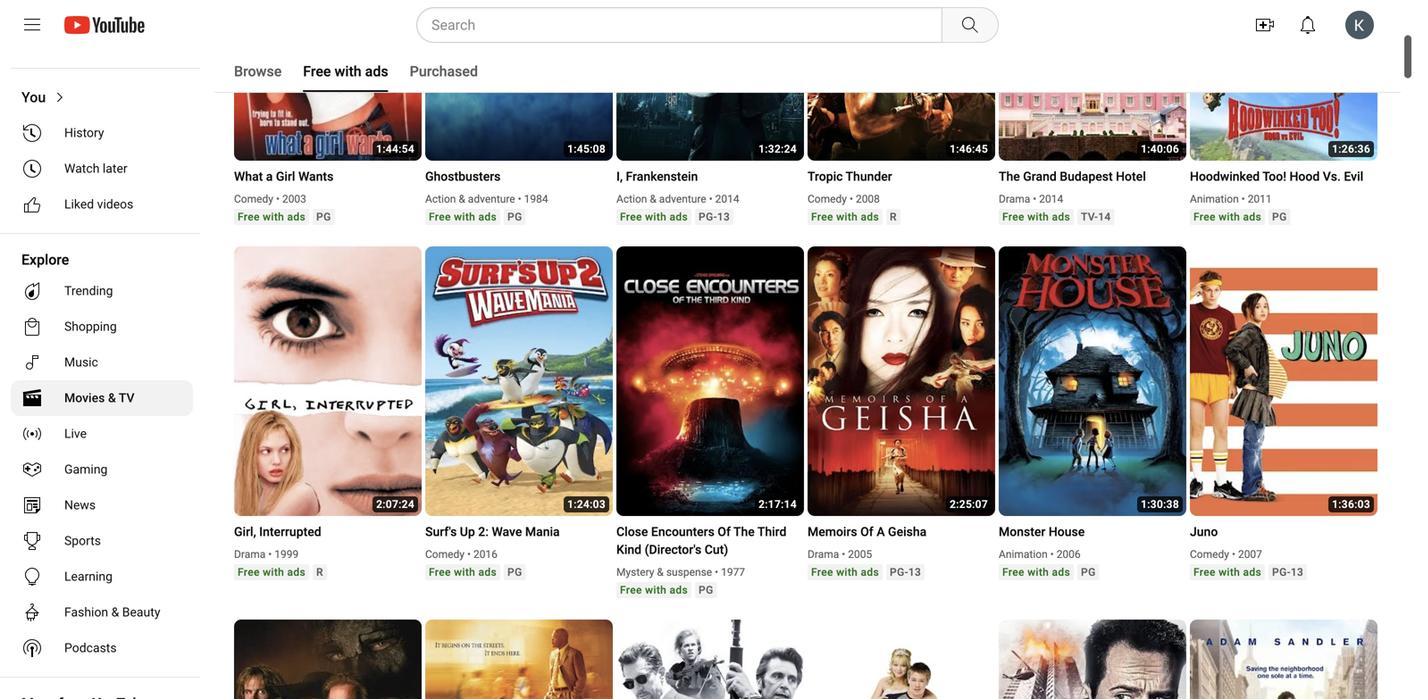 Task type: describe. For each thing, give the bounding box(es) containing it.
with for what a girl wants
[[263, 211, 284, 223]]

history
[[64, 126, 104, 140]]

1 hour, 24 minutes, 3 seconds element
[[568, 499, 606, 511]]

wave
[[492, 525, 522, 540]]

ghostbusters by action & adventure • 1984 1 hour, 45 minutes element
[[426, 168, 613, 186]]

2:17:14
[[759, 499, 797, 511]]

r for interrupted
[[316, 567, 323, 579]]

you
[[21, 89, 46, 106]]

house
[[1049, 525, 1085, 540]]

& inside i, frankenstein action & adventure • 2014
[[650, 193, 657, 206]]

ads for tropic thunder
[[861, 211, 880, 223]]

2 hours, 25 minutes, 7 seconds element
[[950, 499, 989, 511]]

action inside ghostbusters action & adventure • 1984
[[426, 193, 456, 206]]

13 for 2007
[[1292, 567, 1304, 579]]

mystery
[[617, 567, 655, 579]]

close encounters of the third kind (director's cut) by mystery & suspense • 1977 2 hours, 17 minutes element
[[617, 524, 805, 560]]

free for memoirs of a geisha
[[812, 567, 834, 579]]

• inside hoodwinked too! hood vs. evil animation • 2011
[[1242, 193, 1246, 206]]

learning
[[64, 570, 113, 585]]

1:30:38
[[1142, 499, 1180, 511]]

1 hour, 36 minutes, 3 seconds element
[[1333, 499, 1371, 511]]

ghostbusters
[[426, 169, 501, 184]]

& inside ghostbusters action & adventure • 1984
[[459, 193, 466, 206]]

memoirs
[[808, 525, 858, 540]]

monster house animation • 2006
[[999, 525, 1085, 561]]

pg- for 2007
[[1273, 567, 1292, 579]]

2007
[[1239, 549, 1263, 561]]

liked
[[64, 197, 94, 212]]

free with ads for i, frankenstein
[[620, 211, 688, 223]]

trending
[[64, 284, 113, 299]]

of inside the close encounters of the third kind (director's cut) mystery & suspense • 1977
[[718, 525, 731, 540]]

too!
[[1263, 169, 1287, 184]]

ads for close encounters of the third kind (director's cut)
[[670, 585, 688, 597]]

free with ads for memoirs of a geisha
[[812, 567, 880, 579]]

pg-13 for &
[[699, 211, 731, 223]]

1:26:36
[[1333, 143, 1371, 156]]

girl, interrupted drama • 1999
[[234, 525, 321, 561]]

2014 for grand
[[1040, 193, 1064, 206]]

free for monster house
[[1003, 567, 1025, 579]]

free with ads inside tab list
[[303, 63, 389, 80]]

ads for juno
[[1244, 567, 1262, 579]]

2:07:24
[[376, 499, 415, 511]]

cut)
[[705, 543, 729, 558]]

1984
[[524, 193, 549, 206]]

watch later
[[64, 161, 128, 176]]

girl, interrupted by drama • 1999 2 hours, 7 minutes element
[[234, 524, 422, 542]]

liked videos
[[64, 197, 134, 212]]

avatar image image
[[1346, 11, 1375, 39]]

later
[[103, 161, 128, 176]]

tv-
[[1082, 211, 1099, 223]]

watch
[[64, 161, 100, 176]]

free with ads for girl, interrupted
[[238, 567, 306, 579]]

ads for memoirs of a geisha
[[861, 567, 880, 579]]

interrupted
[[259, 525, 321, 540]]

with for memoirs of a geisha
[[837, 567, 858, 579]]

podcasts
[[64, 641, 117, 656]]

gaming
[[64, 463, 108, 477]]

• inside girl, interrupted drama • 1999
[[268, 549, 272, 561]]

hotel
[[1117, 169, 1147, 184]]

ads inside tab list
[[365, 63, 389, 80]]

1:32:24 link
[[617, 0, 805, 163]]

1:45:08 link
[[426, 0, 613, 163]]

14
[[1099, 211, 1112, 223]]

drama for the
[[999, 193, 1031, 206]]

adventure inside i, frankenstein action & adventure • 2014
[[660, 193, 707, 206]]

what a girl wants comedy • 2003
[[234, 169, 334, 206]]

1977
[[721, 567, 746, 579]]

free with ads for what a girl wants
[[238, 211, 306, 223]]

drama for memoirs
[[808, 549, 840, 561]]

2 hours, 7 minutes, 24 seconds element
[[376, 499, 415, 511]]

browse
[[234, 63, 282, 80]]

girl,
[[234, 525, 256, 540]]

kind
[[617, 543, 642, 558]]

• inside the juno comedy • 2007
[[1233, 549, 1236, 561]]

1 hour, 26 minutes, 36 seconds element
[[1333, 143, 1371, 156]]

• inside tropic thunder comedy • 2008
[[850, 193, 854, 206]]

beauty
[[122, 606, 160, 620]]

sports
[[64, 534, 101, 549]]

juno by comedy • 2007 1 hour, 36 minutes element
[[1191, 524, 1378, 542]]

videos
[[97, 197, 134, 212]]

what a girl wants by comedy • 2003 1 hour, 44 minutes element
[[234, 168, 422, 186]]

evil
[[1345, 169, 1364, 184]]

13 for geisha
[[909, 567, 922, 579]]

• inside what a girl wants comedy • 2003
[[276, 193, 280, 206]]

the grand budapest hotel drama • 2014
[[999, 169, 1147, 206]]

1:46:45
[[950, 143, 989, 156]]

pg for adventure
[[508, 211, 523, 223]]

i, frankenstein action & adventure • 2014
[[617, 169, 740, 206]]

with for ghostbusters
[[454, 211, 476, 223]]

tv
[[119, 391, 135, 406]]

memoirs of a geisha by drama • 2005 2 hours, 25 minutes element
[[808, 524, 996, 542]]

1:24:03
[[568, 499, 606, 511]]

tropic
[[808, 169, 843, 184]]

shopping
[[64, 320, 117, 334]]

ads for the grand budapest hotel
[[1053, 211, 1071, 223]]

tropic thunder by comedy • 2008 1 hour, 46 minutes element
[[808, 168, 996, 186]]

ads for i, frankenstein
[[670, 211, 688, 223]]

juno
[[1191, 525, 1219, 540]]

suspense
[[667, 567, 713, 579]]

2005
[[849, 549, 873, 561]]

memoirs of a geisha drama • 2005
[[808, 525, 927, 561]]

drama inside girl, interrupted drama • 1999
[[234, 549, 266, 561]]

pg for vs.
[[1273, 211, 1288, 223]]

• inside surf's up 2: wave mania comedy • 2016
[[467, 549, 471, 561]]

2016
[[474, 549, 498, 561]]

1:36:03 link
[[1191, 247, 1378, 519]]

close encounters of the third kind (director's cut) mystery & suspense • 1977
[[617, 525, 787, 579]]

vs.
[[1324, 169, 1342, 184]]

1 hour, 46 minutes, 45 seconds element
[[950, 143, 989, 156]]

the grand budapest hotel by drama • 2014 1 hour, 40 minutes element
[[999, 168, 1187, 186]]

i, frankenstein by action & adventure • 2014 1 hour, 32 minutes element
[[617, 168, 805, 186]]

close
[[617, 525, 648, 540]]

free inside tab list
[[303, 63, 331, 80]]

1 hour, 30 minutes, 38 seconds element
[[1142, 499, 1180, 511]]

news
[[64, 498, 96, 513]]

pg-13 for 2007
[[1273, 567, 1304, 579]]

encounters
[[652, 525, 715, 540]]

animation inside "monster house animation • 2006"
[[999, 549, 1048, 561]]

1:30:38 link
[[999, 247, 1187, 519]]

13 for &
[[718, 211, 731, 223]]

with for surf's up 2: wave mania
[[454, 567, 476, 579]]

1999
[[275, 549, 299, 561]]

pg for •
[[1082, 567, 1096, 579]]

of inside memoirs of a geisha drama • 2005
[[861, 525, 874, 540]]

with for the grand budapest hotel
[[1028, 211, 1050, 223]]

• inside ghostbusters action & adventure • 1984
[[518, 193, 522, 206]]

comedy inside the juno comedy • 2007
[[1191, 549, 1230, 561]]

2008
[[856, 193, 880, 206]]

free with ads for tropic thunder
[[812, 211, 880, 223]]

tropic thunder comedy • 2008
[[808, 169, 893, 206]]

monster
[[999, 525, 1046, 540]]



Task type: locate. For each thing, give the bounding box(es) containing it.
1 horizontal spatial pg-13
[[890, 567, 922, 579]]

0 horizontal spatial action
[[426, 193, 456, 206]]

2 of from the left
[[861, 525, 874, 540]]

free with ads down 2016
[[429, 567, 497, 579]]

pg down surf's up 2: wave mania comedy • 2016
[[508, 567, 523, 579]]

with for close encounters of the third kind (director's cut)
[[646, 585, 667, 597]]

history link
[[11, 115, 193, 151], [11, 115, 193, 151]]

pg- for &
[[699, 211, 718, 223]]

1 hour, 32 minutes, 24 seconds element
[[759, 143, 797, 156]]

the left "third"
[[734, 525, 755, 540]]

budapest
[[1060, 169, 1113, 184]]

adventure
[[468, 193, 515, 206], [660, 193, 707, 206]]

pg- down i, frankenstein by action & adventure • 2014 1 hour, 32 minutes element
[[699, 211, 718, 223]]

adventure down ghostbusters by action & adventure • 1984 1 hour, 45 minutes element
[[468, 193, 515, 206]]

1 of from the left
[[718, 525, 731, 540]]

13 down geisha
[[909, 567, 922, 579]]

0 horizontal spatial animation
[[999, 549, 1048, 561]]

2014 down i, frankenstein by action & adventure • 2014 1 hour, 32 minutes element
[[716, 193, 740, 206]]

pg-13 down memoirs of a geisha by drama • 2005 2 hours, 25 minutes element
[[890, 567, 922, 579]]

movies
[[64, 391, 105, 406]]

ads for girl, interrupted
[[287, 567, 306, 579]]

2:07:24 link
[[234, 247, 422, 519]]

comedy inside what a girl wants comedy • 2003
[[234, 193, 274, 206]]

1:40:06
[[1142, 143, 1180, 156]]

2:
[[479, 525, 489, 540]]

free with ads down 1999
[[238, 567, 306, 579]]

free with ads down the 'grand'
[[1003, 211, 1071, 223]]

1 hour, 40 minutes, 6 seconds element
[[1142, 143, 1180, 156]]

liked videos link
[[11, 187, 193, 223], [11, 187, 193, 223]]

movies & tv
[[64, 391, 135, 406]]

free down "monster house animation • 2006"
[[1003, 567, 1025, 579]]

free with ads right browse
[[303, 63, 389, 80]]

1 vertical spatial the
[[734, 525, 755, 540]]

2 horizontal spatial 13
[[1292, 567, 1304, 579]]

ads down the suspense
[[670, 585, 688, 597]]

fashion & beauty link
[[11, 595, 193, 631], [11, 595, 193, 631]]

1 horizontal spatial animation
[[1191, 193, 1240, 206]]

the inside the close encounters of the third kind (director's cut) mystery & suspense • 1977
[[734, 525, 755, 540]]

• left 2007
[[1233, 549, 1236, 561]]

drama inside the grand budapest hotel drama • 2014
[[999, 193, 1031, 206]]

1:26:36 link
[[1191, 0, 1378, 163]]

None search field
[[384, 7, 1003, 43]]

purchased
[[410, 63, 478, 80]]

monster house by animation • 2006 1 hour, 30 minutes element
[[999, 524, 1187, 542]]

with for girl, interrupted
[[263, 567, 284, 579]]

frankenstein
[[626, 169, 698, 184]]

pg for wave
[[508, 567, 523, 579]]

drama
[[999, 193, 1031, 206], [234, 549, 266, 561], [808, 549, 840, 561]]

1 horizontal spatial of
[[861, 525, 874, 540]]

the left the 'grand'
[[999, 169, 1021, 184]]

fashion & beauty
[[64, 606, 160, 620]]

1 action from the left
[[426, 193, 456, 206]]

ads for surf's up 2: wave mania
[[479, 567, 497, 579]]

free for girl, interrupted
[[238, 567, 260, 579]]

pg-13 down i, frankenstein by action & adventure • 2014 1 hour, 32 minutes element
[[699, 211, 731, 223]]

free down ghostbusters
[[429, 211, 451, 223]]

pg down ghostbusters by action & adventure • 1984 1 hour, 45 minutes element
[[508, 211, 523, 223]]

1:44:54
[[376, 143, 415, 156]]

news link
[[11, 488, 193, 524], [11, 488, 193, 524]]

hoodwinked
[[1191, 169, 1261, 184]]

0 horizontal spatial adventure
[[468, 193, 515, 206]]

comedy inside tropic thunder comedy • 2008
[[808, 193, 847, 206]]

a
[[266, 169, 273, 184]]

free for tropic thunder
[[812, 211, 834, 223]]

2014 for frankenstein
[[716, 193, 740, 206]]

free with ads for juno
[[1194, 567, 1262, 579]]

action down i,
[[617, 193, 648, 206]]

& inside the close encounters of the third kind (director's cut) mystery & suspense • 1977
[[657, 567, 664, 579]]

ads down 2011 on the top of the page
[[1244, 211, 1262, 223]]

2014 inside i, frankenstein action & adventure • 2014
[[716, 193, 740, 206]]

13
[[718, 211, 731, 223], [909, 567, 922, 579], [1292, 567, 1304, 579]]

free down memoirs
[[812, 567, 834, 579]]

surf's up 2: wave mania comedy • 2016
[[426, 525, 560, 561]]

1:44:54 link
[[234, 0, 422, 163]]

• inside memoirs of a geisha drama • 2005
[[842, 549, 846, 561]]

comedy inside surf's up 2: wave mania comedy • 2016
[[426, 549, 465, 561]]

free with ads for close encounters of the third kind (director's cut)
[[620, 585, 688, 597]]

2:25:07 link
[[808, 247, 996, 519]]

of up cut)
[[718, 525, 731, 540]]

pg for the
[[699, 585, 714, 597]]

13 down i, frankenstein by action & adventure • 2014 1 hour, 32 minutes element
[[718, 211, 731, 223]]

free for i, frankenstein
[[620, 211, 643, 223]]

drama down the 'grand'
[[999, 193, 1031, 206]]

• left 1999
[[268, 549, 272, 561]]

surf's
[[426, 525, 457, 540]]

1:24:03 link
[[426, 247, 613, 519]]

• inside the grand budapest hotel drama • 2014
[[1034, 193, 1037, 206]]

• inside the close encounters of the third kind (director's cut) mystery & suspense • 1977
[[715, 567, 719, 579]]

1 hour, 45 minutes, 8 seconds element
[[568, 143, 606, 156]]

ads down ghostbusters action & adventure • 1984
[[479, 211, 497, 223]]

1:46:45 link
[[808, 0, 996, 163]]

0 horizontal spatial r
[[316, 567, 323, 579]]

•
[[276, 193, 280, 206], [518, 193, 522, 206], [709, 193, 713, 206], [850, 193, 854, 206], [1034, 193, 1037, 206], [1242, 193, 1246, 206], [268, 549, 272, 561], [467, 549, 471, 561], [842, 549, 846, 561], [1051, 549, 1055, 561], [1233, 549, 1236, 561], [715, 567, 719, 579]]

2014 inside the grand budapest hotel drama • 2014
[[1040, 193, 1064, 206]]

free down tropic
[[812, 211, 834, 223]]

free
[[303, 63, 331, 80], [238, 211, 260, 223], [429, 211, 451, 223], [620, 211, 643, 223], [812, 211, 834, 223], [1003, 211, 1025, 223], [1194, 211, 1216, 223], [238, 567, 260, 579], [429, 567, 451, 579], [812, 567, 834, 579], [1003, 567, 1025, 579], [1194, 567, 1216, 579], [620, 585, 643, 597]]

geisha
[[889, 525, 927, 540]]

pg- for geisha
[[890, 567, 909, 579]]

you link
[[11, 80, 193, 115], [11, 80, 193, 115]]

ads left tv-
[[1053, 211, 1071, 223]]

0 vertical spatial animation
[[1191, 193, 1240, 206]]

r for thunder
[[890, 211, 897, 223]]

1 horizontal spatial adventure
[[660, 193, 707, 206]]

comedy down juno
[[1191, 549, 1230, 561]]

girl
[[276, 169, 295, 184]]

podcasts link
[[11, 631, 193, 667], [11, 631, 193, 667]]

thunder
[[846, 169, 893, 184]]

pg- down juno by comedy • 2007 1 hour, 36 minutes element
[[1273, 567, 1292, 579]]

tab list
[[234, 50, 478, 93]]

r down girl, interrupted by drama • 1999 2 hours, 7 minutes element
[[316, 567, 323, 579]]

hoodwinked too! hood vs. evil by animation • 2011 1 hour, 26 minutes element
[[1191, 168, 1378, 186]]

pg down the suspense
[[699, 585, 714, 597]]

ads for monster house
[[1053, 567, 1071, 579]]

action down ghostbusters
[[426, 193, 456, 206]]

1 horizontal spatial the
[[999, 169, 1021, 184]]

pg-13
[[699, 211, 731, 223], [890, 567, 922, 579], [1273, 567, 1304, 579]]

with
[[335, 63, 362, 80], [263, 211, 284, 223], [454, 211, 476, 223], [646, 211, 667, 223], [837, 211, 858, 223], [1028, 211, 1050, 223], [1219, 211, 1241, 223], [263, 567, 284, 579], [454, 567, 476, 579], [837, 567, 858, 579], [1028, 567, 1050, 579], [1219, 567, 1241, 579], [646, 585, 667, 597]]

0 horizontal spatial of
[[718, 525, 731, 540]]

music link
[[11, 345, 193, 381], [11, 345, 193, 381]]

r down tropic thunder by comedy • 2008 1 hour, 46 minutes element at top
[[890, 211, 897, 223]]

fashion
[[64, 606, 108, 620]]

0 horizontal spatial pg-
[[699, 211, 718, 223]]

0 horizontal spatial 2014
[[716, 193, 740, 206]]

comedy down what
[[234, 193, 274, 206]]

ads down 2008
[[861, 211, 880, 223]]

learning link
[[11, 560, 193, 595], [11, 560, 193, 595]]

(director's
[[645, 543, 702, 558]]

2003
[[282, 193, 307, 206]]

pg down hoodwinked too! hood vs. evil animation • 2011
[[1273, 211, 1288, 223]]

0 vertical spatial r
[[890, 211, 897, 223]]

• left 2003 on the left top of the page
[[276, 193, 280, 206]]

free with ads down 2003 on the left top of the page
[[238, 211, 306, 223]]

free with ads down 2008
[[812, 211, 880, 223]]

free with ads down i, frankenstein action & adventure • 2014
[[620, 211, 688, 223]]

free down what
[[238, 211, 260, 223]]

free with ads for surf's up 2: wave mania
[[429, 567, 497, 579]]

music
[[64, 355, 98, 370]]

free for ghostbusters
[[429, 211, 451, 223]]

ads down i, frankenstein action & adventure • 2014
[[670, 211, 688, 223]]

1 hour, 44 minutes, 54 seconds element
[[376, 143, 415, 156]]

2:17:14 link
[[617, 247, 805, 519]]

trending link
[[11, 274, 193, 309], [11, 274, 193, 309]]

comedy down "surf's"
[[426, 549, 465, 561]]

free with ads down ghostbusters action & adventure • 1984
[[429, 211, 497, 223]]

animation
[[1191, 193, 1240, 206], [999, 549, 1048, 561]]

0 vertical spatial the
[[999, 169, 1021, 184]]

free with ads down "monster house animation • 2006"
[[1003, 567, 1071, 579]]

with for monster house
[[1028, 567, 1050, 579]]

• left 2011 on the top of the page
[[1242, 193, 1246, 206]]

adventure inside ghostbusters action & adventure • 1984
[[468, 193, 515, 206]]

wants
[[299, 169, 334, 184]]

13 down juno by comedy • 2007 1 hour, 36 minutes element
[[1292, 567, 1304, 579]]

ads left purchased
[[365, 63, 389, 80]]

with for hoodwinked too! hood vs. evil
[[1219, 211, 1241, 223]]

& left tv
[[108, 391, 116, 406]]

with for tropic thunder
[[837, 211, 858, 223]]

ads down 2003 on the left top of the page
[[287, 211, 306, 223]]

animation down hoodwinked
[[1191, 193, 1240, 206]]

surf's up 2: wave mania by comedy • 2016 1 hour, 24 minutes element
[[426, 524, 613, 542]]

up
[[460, 525, 475, 540]]

• left "1984"
[[518, 193, 522, 206]]

of left the a
[[861, 525, 874, 540]]

of
[[718, 525, 731, 540], [861, 525, 874, 540]]

the inside the grand budapest hotel drama • 2014
[[999, 169, 1021, 184]]

what
[[234, 169, 263, 184]]

2014 down the 'grand'
[[1040, 193, 1064, 206]]

1 adventure from the left
[[468, 193, 515, 206]]

• left 2006
[[1051, 549, 1055, 561]]

pg down what a girl wants by comedy • 2003 1 hour, 44 minutes element
[[316, 211, 331, 223]]

free down "surf's"
[[429, 567, 451, 579]]

free with ads for monster house
[[1003, 567, 1071, 579]]

comedy down tropic
[[808, 193, 847, 206]]

2006
[[1057, 549, 1081, 561]]

ads down 2005
[[861, 567, 880, 579]]

2 hours, 17 minutes, 14 seconds element
[[759, 499, 797, 511]]

free right browse
[[303, 63, 331, 80]]

pg- down memoirs of a geisha by drama • 2005 2 hours, 25 minutes element
[[890, 567, 909, 579]]

tv-14
[[1082, 211, 1112, 223]]

free for juno
[[1194, 567, 1216, 579]]

2:25:07
[[950, 499, 989, 511]]

hood
[[1290, 169, 1321, 184]]

ads down 2016
[[479, 567, 497, 579]]

1:32:24
[[759, 143, 797, 156]]

with for juno
[[1219, 567, 1241, 579]]

1 horizontal spatial 2014
[[1040, 193, 1064, 206]]

• left 1977
[[715, 567, 719, 579]]

• left 2008
[[850, 193, 854, 206]]

ads down 2006
[[1053, 567, 1071, 579]]

i,
[[617, 169, 623, 184]]

• inside "monster house animation • 2006"
[[1051, 549, 1055, 561]]

with for i, frankenstein
[[646, 211, 667, 223]]

drama inside memoirs of a geisha drama • 2005
[[808, 549, 840, 561]]

2 horizontal spatial pg-13
[[1273, 567, 1304, 579]]

free down the mystery
[[620, 585, 643, 597]]

free with ads down 2011 on the top of the page
[[1194, 211, 1262, 223]]

free for close encounters of the third kind (director's cut)
[[620, 585, 643, 597]]

pg-
[[699, 211, 718, 223], [890, 567, 909, 579], [1273, 567, 1292, 579]]

juno comedy • 2007
[[1191, 525, 1263, 561]]

& left 'beauty'
[[111, 606, 119, 620]]

free down hoodwinked
[[1194, 211, 1216, 223]]

free for the grand budapest hotel
[[1003, 211, 1025, 223]]

• left 2005
[[842, 549, 846, 561]]

tab list containing browse
[[234, 50, 478, 93]]

1 horizontal spatial action
[[617, 193, 648, 206]]

free with ads down 2007
[[1194, 567, 1262, 579]]

0 horizontal spatial pg-13
[[699, 211, 731, 223]]

1:36:03
[[1333, 499, 1371, 511]]

adventure down frankenstein on the top left
[[660, 193, 707, 206]]

a
[[877, 525, 885, 540]]

1:40:06 link
[[999, 0, 1187, 163]]

& right the mystery
[[657, 567, 664, 579]]

• left 2016
[[467, 549, 471, 561]]

explore
[[21, 252, 69, 269]]

movies & tv link
[[11, 381, 193, 417], [11, 381, 193, 417]]

pg down the monster house by animation • 2006 1 hour, 30 minutes element at the bottom of page
[[1082, 567, 1096, 579]]

2011
[[1249, 193, 1273, 206]]

free down girl,
[[238, 567, 260, 579]]

free down i,
[[620, 211, 643, 223]]

& down frankenstein on the top left
[[650, 193, 657, 206]]

free for surf's up 2: wave mania
[[429, 567, 451, 579]]

free for hoodwinked too! hood vs. evil
[[1194, 211, 1216, 223]]

free with ads down 2005
[[812, 567, 880, 579]]

free down the 'grand'
[[1003, 211, 1025, 223]]

live
[[64, 427, 87, 442]]

• down the 'grand'
[[1034, 193, 1037, 206]]

comedy
[[234, 193, 274, 206], [808, 193, 847, 206], [426, 549, 465, 561], [1191, 549, 1230, 561]]

2 horizontal spatial drama
[[999, 193, 1031, 206]]

action inside i, frankenstein action & adventure • 2014
[[617, 193, 648, 206]]

free with ads for ghostbusters
[[429, 211, 497, 223]]

None text field
[[313, 0, 495, 33]]

ads for hoodwinked too! hood vs. evil
[[1244, 211, 1262, 223]]

pg
[[316, 211, 331, 223], [508, 211, 523, 223], [1273, 211, 1288, 223], [508, 567, 523, 579], [1082, 567, 1096, 579], [699, 585, 714, 597]]

ads down 2007
[[1244, 567, 1262, 579]]

animation inside hoodwinked too! hood vs. evil animation • 2011
[[1191, 193, 1240, 206]]

• inside i, frankenstein action & adventure • 2014
[[709, 193, 713, 206]]

0 horizontal spatial the
[[734, 525, 755, 540]]

1 horizontal spatial 13
[[909, 567, 922, 579]]

0 horizontal spatial drama
[[234, 549, 266, 561]]

pg-13 for geisha
[[890, 567, 922, 579]]

third
[[758, 525, 787, 540]]

2 horizontal spatial pg-
[[1273, 567, 1292, 579]]

ads for what a girl wants
[[287, 211, 306, 223]]

1 vertical spatial r
[[316, 567, 323, 579]]

free down the juno comedy • 2007
[[1194, 567, 1216, 579]]

2 adventure from the left
[[660, 193, 707, 206]]

free with ads for hoodwinked too! hood vs. evil
[[1194, 211, 1262, 223]]

pg-13 down juno by comedy • 2007 1 hour, 36 minutes element
[[1273, 567, 1304, 579]]

animation down "monster"
[[999, 549, 1048, 561]]

2 action from the left
[[617, 193, 648, 206]]

mania
[[525, 525, 560, 540]]

1 horizontal spatial pg-
[[890, 567, 909, 579]]

free with ads for the grand budapest hotel
[[1003, 211, 1071, 223]]

• down i, frankenstein by action & adventure • 2014 1 hour, 32 minutes element
[[709, 193, 713, 206]]

Search text field
[[432, 13, 939, 37]]

0 horizontal spatial 13
[[718, 211, 731, 223]]

& down ghostbusters
[[459, 193, 466, 206]]

pg for wants
[[316, 211, 331, 223]]

1 vertical spatial animation
[[999, 549, 1048, 561]]

2014
[[716, 193, 740, 206], [1040, 193, 1064, 206]]

&
[[459, 193, 466, 206], [650, 193, 657, 206], [108, 391, 116, 406], [657, 567, 664, 579], [111, 606, 119, 620]]

1 horizontal spatial r
[[890, 211, 897, 223]]

ads for ghostbusters
[[479, 211, 497, 223]]

ads down 1999
[[287, 567, 306, 579]]

drama down girl,
[[234, 549, 266, 561]]

2 2014 from the left
[[1040, 193, 1064, 206]]

free with ads down the mystery
[[620, 585, 688, 597]]

1 horizontal spatial drama
[[808, 549, 840, 561]]

drama down memoirs
[[808, 549, 840, 561]]

free with ads
[[303, 63, 389, 80], [238, 211, 306, 223], [429, 211, 497, 223], [620, 211, 688, 223], [812, 211, 880, 223], [1003, 211, 1071, 223], [1194, 211, 1262, 223], [238, 567, 306, 579], [429, 567, 497, 579], [812, 567, 880, 579], [1003, 567, 1071, 579], [1194, 567, 1262, 579], [620, 585, 688, 597]]

free for what a girl wants
[[238, 211, 260, 223]]

1 2014 from the left
[[716, 193, 740, 206]]



Task type: vqa. For each thing, say whether or not it's contained in the screenshot.
GEISHA
yes



